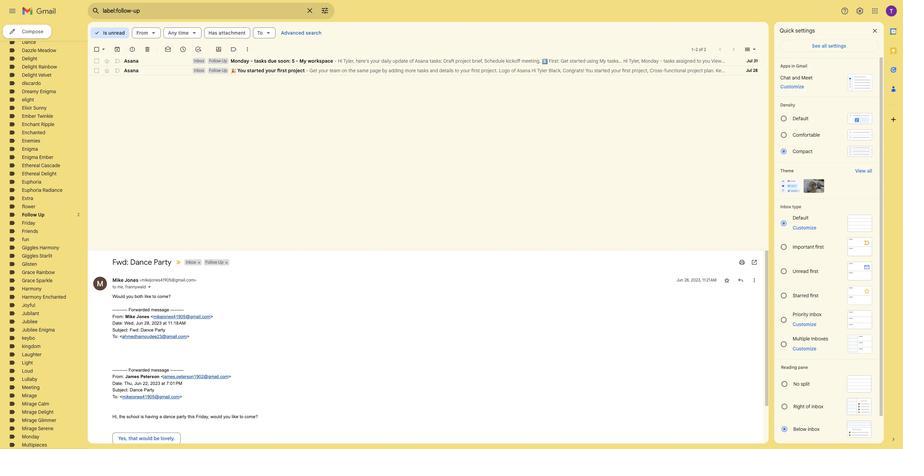 Task type: describe. For each thing, give the bounding box(es) containing it.
mikejones41905@gmail.com inside "mike jones < mikejones41905@gmail.com >"
[[142, 278, 195, 283]]

meeting link
[[22, 385, 40, 391]]

glisten link
[[22, 261, 37, 268]]

delight for delight velvet
[[22, 72, 37, 78]]

dance up dazzle in the left top of the page
[[22, 39, 36, 45]]

mirage glimmer link
[[22, 418, 56, 424]]

project,
[[633, 68, 649, 74]]

thu,
[[124, 381, 133, 386]]

lovely.
[[161, 436, 175, 442]]

jul for get your team on the same page by adding more tasks and details to your  first project. logo of asana hi tyler black, congrats! you started your  first project, cross-functional project plan. keep adding
[[747, 68, 753, 73]]

2 horizontal spatial project
[[688, 68, 704, 74]]

display density element
[[781, 103, 873, 108]]

follow down move to inbox icon on the left of page
[[209, 58, 221, 63]]

and inside row
[[430, 68, 438, 74]]

your down the workspace
[[319, 68, 329, 74]]

inbox inside button
[[186, 260, 196, 265]]

up inside follow up "button"
[[218, 260, 224, 265]]

follow down flower
[[22, 212, 37, 218]]

2 default from the top
[[794, 215, 809, 221]]

reading pane element
[[782, 365, 872, 371]]

radiance
[[43, 187, 63, 193]]

2 inside navigation
[[77, 212, 80, 218]]

fwd: inside ---------- forwarded message --------- from: mike jones < mikejones41905@gmail.com > date: wed, jun 28, 2023 at 11:18 am subject: fwd: dance party to:  < ahmedhamoudee23@gmail.com >
[[130, 328, 140, 333]]

see all settings button
[[780, 40, 879, 52]]

jubilee for jubilee link on the bottom left
[[22, 319, 38, 325]]

workspace
[[308, 58, 334, 64]]

1 horizontal spatial started
[[570, 58, 586, 64]]

1 vertical spatial you
[[126, 294, 134, 300]]

1 tyler, from the left
[[344, 58, 355, 64]]

starlit
[[39, 253, 52, 259]]

toggle split pane mode image
[[745, 46, 752, 53]]

monday for monday - tasks due soon: 5 - my workspace
[[231, 58, 250, 64]]

follow up left 🎉 image
[[209, 68, 227, 73]]

follow inside "button"
[[206, 260, 217, 265]]

light link
[[22, 360, 33, 366]]

meet
[[802, 75, 813, 81]]

1 horizontal spatial tasks
[[418, 68, 429, 74]]

page
[[370, 68, 381, 74]]

unread
[[794, 268, 809, 275]]

customize inside chat and meet customize
[[781, 84, 805, 90]]

jones inside ---------- forwarded message --------- from: mike jones < mikejones41905@gmail.com > date: wed, jun 28, 2023 at 11:18 am subject: fwd: dance party to:  < ahmedhamoudee23@gmail.com >
[[137, 314, 149, 320]]

quick settings
[[780, 27, 816, 34]]

theme element
[[781, 168, 795, 175]]

from: for date: wed, jun 28, 2023 at 11:18 am
[[113, 314, 124, 320]]

of right –
[[700, 47, 704, 52]]

compose button
[[3, 25, 52, 38]]

follow up button
[[204, 260, 224, 266]]

mirage for mirage calm
[[22, 401, 37, 408]]

follow up link
[[22, 212, 45, 218]]

2023 for party
[[150, 381, 160, 386]]

soon:
[[278, 58, 291, 64]]

22,
[[143, 381, 149, 386]]

0 horizontal spatial mike
[[113, 278, 124, 284]]

is
[[141, 415, 144, 420]]

2 horizontal spatial tasks
[[664, 58, 675, 64]]

monday for monday link
[[22, 434, 39, 441]]

theme
[[781, 168, 795, 174]]

inbox button
[[185, 260, 197, 266]]

friday
[[22, 220, 35, 226]]

0 vertical spatial like
[[145, 294, 151, 300]]

1 horizontal spatial you
[[224, 415, 231, 420]]

navigation containing compose
[[0, 22, 88, 450]]

mirage for mirage delight
[[22, 410, 37, 416]]

ethereal cascade link
[[22, 163, 60, 169]]

velvet
[[38, 72, 52, 78]]

has attachment
[[209, 30, 246, 36]]

flower link
[[22, 204, 36, 210]]

monday link
[[22, 434, 39, 441]]

a
[[160, 415, 162, 420]]

delight link
[[22, 56, 37, 62]]

kickoff
[[506, 58, 521, 64]]

tasks…
[[608, 58, 623, 64]]

multiple
[[794, 336, 811, 342]]

none checkbox inside the fwd: dance party main content
[[93, 46, 100, 53]]

from button
[[132, 27, 161, 38]]

keybo
[[22, 336, 35, 342]]

friday link
[[22, 220, 35, 226]]

rainbow for delight rainbow
[[39, 64, 57, 70]]

mirage delight
[[22, 410, 54, 416]]

light
[[22, 360, 33, 366]]

joyful
[[22, 303, 35, 309]]

of up more
[[410, 58, 414, 64]]

gmail
[[797, 63, 808, 69]]

view all
[[856, 168, 873, 174]]

dance inside ---------- forwarded message --------- from: mike jones < mikejones41905@gmail.com > date: wed, jun 28, 2023 at 11:18 am subject: fwd: dance party to:  < ahmedhamoudee23@gmail.com >
[[141, 328, 154, 333]]

here's
[[356, 58, 370, 64]]

2 horizontal spatial hi
[[624, 58, 628, 64]]

euphoria link
[[22, 179, 41, 185]]

black,
[[549, 68, 562, 74]]

add to tasks image
[[195, 46, 202, 53]]

brief,
[[473, 58, 484, 64]]

🎉 image
[[231, 68, 237, 74]]

grace sparkle link
[[22, 278, 53, 284]]

jun inside jun 28, 2023, 11:21 am cell
[[677, 278, 684, 283]]

search mail image
[[90, 5, 102, 17]]

enchant
[[22, 121, 40, 128]]

follow up inside "button"
[[206, 260, 224, 265]]

0 vertical spatial inbox
[[812, 404, 824, 410]]

kingdom
[[22, 344, 41, 350]]

extra link
[[22, 196, 33, 202]]

archive image
[[114, 46, 121, 53]]

message for james.peterson1902@gmail.com
[[151, 368, 169, 373]]

of right logo at top right
[[512, 68, 516, 74]]

delight down cascade
[[41, 171, 57, 177]]

enchant ripple link
[[22, 121, 54, 128]]

0 vertical spatial party
[[154, 258, 172, 267]]

mikejones41905@gmail.com inside ---------- forwarded message --------- from: james peterson < james.peterson1902@gmail.com > date: thu, jun 22, 2023 at 7:01 pm subject: dance party to:  < mikejones41905@gmail.com >
[[122, 395, 180, 400]]

mike jones cell
[[113, 278, 197, 284]]

jun 28, 2023, 11:21 am cell
[[677, 277, 717, 284]]

giggles starlit
[[22, 253, 52, 259]]

up inside navigation
[[38, 212, 45, 218]]

sunny
[[33, 105, 47, 111]]

follow up down move to inbox icon on the left of page
[[209, 58, 227, 63]]

report spam image
[[129, 46, 136, 53]]

split
[[802, 381, 811, 388]]

mirage link
[[22, 393, 37, 399]]

0 horizontal spatial started
[[247, 68, 264, 74]]

school
[[127, 415, 140, 420]]

customize button for chat and meet
[[777, 83, 809, 91]]

first:
[[549, 58, 560, 64]]

1 – 2 of 2
[[692, 47, 707, 52]]

team
[[330, 68, 341, 74]]

would inside 'button'
[[139, 436, 153, 442]]

mark as read image
[[165, 46, 172, 53]]

be
[[154, 436, 160, 442]]

keep
[[717, 68, 728, 74]]

all for see
[[823, 43, 828, 49]]

0 horizontal spatial tasks
[[254, 58, 267, 64]]

euphoria radiance
[[22, 187, 63, 193]]

mirage for mirage serene
[[22, 426, 37, 432]]

grace for grace sparkle
[[22, 278, 35, 284]]

type
[[793, 204, 802, 210]]

below
[[794, 427, 807, 433]]

multipieces link
[[22, 443, 47, 449]]

cross-
[[650, 68, 665, 74]]

advanced search
[[281, 30, 322, 36]]

2 horizontal spatial monday
[[642, 58, 659, 64]]

jubilant
[[22, 311, 39, 317]]

Not starred checkbox
[[724, 277, 731, 284]]

subject: for <
[[113, 328, 129, 333]]

first: get started using my tasks… hi tyler,  monday - tasks assigned to you view in asana due
[[548, 58, 752, 64]]

1 vertical spatial mikejones41905@gmail.com link
[[122, 395, 180, 400]]

mirage calm link
[[22, 401, 49, 408]]

sparkle
[[36, 278, 53, 284]]

0 horizontal spatial ember
[[22, 113, 36, 119]]

support image
[[842, 7, 850, 15]]

tasks:
[[430, 58, 443, 64]]

1 horizontal spatial would
[[211, 415, 222, 420]]

enigma ember
[[22, 154, 53, 161]]

chat and meet customize
[[781, 75, 813, 90]]

show details image
[[147, 285, 152, 290]]

dance up mike jones cell
[[130, 258, 152, 267]]

enigma link
[[22, 146, 38, 152]]

from: for date: thu, jun 22, 2023 at 7:01 pm
[[113, 375, 124, 380]]

rainbow for grace rainbow
[[36, 270, 55, 276]]

31
[[754, 58, 759, 63]]

dazzle meadow
[[22, 47, 56, 54]]

quick settings element
[[780, 27, 816, 40]]

enchant ripple
[[22, 121, 54, 128]]

giggles starlit link
[[22, 253, 52, 259]]

0 horizontal spatial come?
[[158, 294, 171, 300]]

extra
[[22, 196, 33, 202]]

fwd: dance party
[[113, 258, 172, 267]]

jubilee enigma
[[22, 327, 55, 333]]

0 horizontal spatial hi
[[338, 58, 343, 64]]

1 horizontal spatial the
[[349, 68, 356, 74]]

jubilee for jubilee enigma
[[22, 327, 38, 333]]

1 vertical spatial like
[[232, 415, 239, 420]]

inbox type
[[781, 204, 802, 210]]

cascade
[[41, 163, 60, 169]]

harmony for harmony link in the left bottom of the page
[[22, 286, 42, 292]]

0 vertical spatial mikejones41905@gmail.com link
[[153, 314, 211, 320]]

joyful link
[[22, 303, 35, 309]]

friday,
[[196, 415, 209, 420]]

- hi tyler, here's your daily update of asana tasks: draft project brief,  schedule kickoff meeting,
[[334, 58, 542, 64]]

has attachment button
[[204, 27, 250, 38]]

to: inside ---------- forwarded message --------- from: mike jones < mikejones41905@gmail.com > date: wed, jun 28, 2023 at 11:18 am subject: fwd: dance party to:  < ahmedhamoudee23@gmail.com >
[[113, 334, 118, 340]]

to button
[[253, 27, 276, 38]]

delight for delight rainbow
[[22, 64, 37, 70]]

1 horizontal spatial project
[[456, 58, 471, 64]]

> inside "mike jones < mikejones41905@gmail.com >"
[[195, 278, 197, 283]]

due
[[268, 58, 277, 64]]

main menu image
[[8, 7, 16, 15]]

0 vertical spatial fwd:
[[113, 258, 129, 267]]



Task type: locate. For each thing, give the bounding box(es) containing it.
from: inside ---------- forwarded message --------- from: james peterson < james.peterson1902@gmail.com > date: thu, jun 22, 2023 at 7:01 pm subject: dance party to:  < mikejones41905@gmail.com >
[[113, 375, 124, 380]]

gmail image
[[22, 4, 59, 18]]

date: for date: thu, jun 22, 2023 at 7:01 pm
[[113, 381, 123, 386]]

and inside chat and meet customize
[[793, 75, 801, 81]]

mirage delight link
[[22, 410, 54, 416]]

28,
[[685, 278, 691, 283], [144, 321, 151, 326]]

2023 for dance
[[152, 321, 162, 326]]

1 vertical spatial jul
[[747, 68, 753, 73]]

elight
[[22, 97, 34, 103]]

delete image
[[144, 46, 151, 53]]

ethereal
[[22, 163, 40, 169], [22, 171, 40, 177]]

row
[[88, 56, 764, 66], [88, 66, 764, 75]]

inboxes
[[812, 336, 829, 342]]

0 vertical spatial get
[[561, 58, 569, 64]]

my right 5 on the left of the page
[[300, 58, 307, 64]]

rainbow up sparkle
[[36, 270, 55, 276]]

in inside the fwd: dance party main content
[[723, 58, 727, 64]]

is
[[103, 30, 107, 36]]

ethereal up euphoria link
[[22, 171, 40, 177]]

at inside ---------- forwarded message --------- from: james peterson < james.peterson1902@gmail.com > date: thu, jun 22, 2023 at 7:01 pm subject: dance party to:  < mikejones41905@gmail.com >
[[162, 381, 165, 386]]

1 ethereal from the top
[[22, 163, 40, 169]]

enchanted
[[22, 130, 45, 136], [43, 294, 66, 301]]

harmony down grace sparkle
[[22, 286, 42, 292]]

move to inbox image
[[215, 46, 222, 53]]

me
[[117, 285, 123, 290]]

0 vertical spatial ethereal
[[22, 163, 40, 169]]

2 adding from the left
[[729, 68, 744, 74]]

laughter
[[22, 352, 42, 358]]

0 horizontal spatial get
[[310, 68, 318, 74]]

the right 'hi,'
[[119, 415, 125, 420]]

dance inside ---------- forwarded message --------- from: james peterson < james.peterson1902@gmail.com > date: thu, jun 22, 2023 at 7:01 pm subject: dance party to:  < mikejones41905@gmail.com >
[[130, 388, 143, 393]]

mikejones41905@gmail.com link down '22,' on the bottom left of page
[[122, 395, 180, 400]]

labels image
[[231, 46, 237, 53]]

customize down priority inbox
[[794, 322, 817, 328]]

giggles for giggles starlit
[[22, 253, 38, 259]]

mikejones41905@gmail.com down '22,' on the bottom left of page
[[122, 395, 180, 400]]

all for view
[[868, 168, 873, 174]]

mirage glimmer
[[22, 418, 56, 424]]

customize button down priority inbox
[[789, 321, 821, 329]]

0 horizontal spatial the
[[119, 415, 125, 420]]

delight velvet link
[[22, 72, 52, 78]]

mirage serene
[[22, 426, 53, 432]]

congrats!
[[564, 68, 585, 74]]

1️⃣ image
[[542, 59, 548, 64]]

2023 inside ---------- forwarded message --------- from: mike jones < mikejones41905@gmail.com > date: wed, jun 28, 2023 at 11:18 am subject: fwd: dance party to:  < ahmedhamoudee23@gmail.com >
[[152, 321, 162, 326]]

forwarded down both
[[129, 308, 150, 313]]

jun for ---------- forwarded message --------- from: mike jones < mikejones41905@gmail.com > date: wed, jun 28, 2023 at 11:18 am subject: fwd: dance party to:  < ahmedhamoudee23@gmail.com >
[[136, 321, 143, 326]]

1 horizontal spatial fwd:
[[130, 328, 140, 333]]

same
[[357, 68, 369, 74]]

mirage up mirage serene link
[[22, 418, 37, 424]]

date: inside ---------- forwarded message --------- from: james peterson < james.peterson1902@gmail.com > date: thu, jun 22, 2023 at 7:01 pm subject: dance party to:  < mikejones41905@gmail.com >
[[113, 381, 123, 386]]

enigma ember link
[[22, 154, 53, 161]]

would right friday,
[[211, 415, 222, 420]]

0 horizontal spatial would
[[139, 436, 153, 442]]

date: left thu,
[[113, 381, 123, 386]]

loud
[[22, 368, 33, 375]]

1 grace from the top
[[22, 270, 35, 276]]

james.peterson1902@gmail.com link
[[163, 375, 229, 380]]

28, inside cell
[[685, 278, 691, 283]]

1 vertical spatial giggles
[[22, 253, 38, 259]]

0 vertical spatial grace
[[22, 270, 35, 276]]

mikejones41905@gmail.com up show details image
[[142, 278, 195, 283]]

1 horizontal spatial hi
[[532, 68, 537, 74]]

giggles for giggles harmony
[[22, 245, 38, 251]]

at left 7:01 pm
[[162, 381, 165, 386]]

enchanted up enemies
[[22, 130, 45, 136]]

1 jubilee from the top
[[22, 319, 38, 325]]

to me , frannywald
[[113, 285, 146, 290]]

jones
[[125, 278, 139, 284], [137, 314, 149, 320]]

1 vertical spatial 28,
[[144, 321, 151, 326]]

important first
[[794, 244, 825, 250]]

your down due
[[266, 68, 276, 74]]

1 subject: from the top
[[113, 328, 129, 333]]

date:
[[113, 321, 123, 326], [113, 381, 123, 386]]

ethereal down enigma ember link
[[22, 163, 40, 169]]

hi left tyler
[[532, 68, 537, 74]]

forwarded for jones
[[129, 308, 150, 313]]

hi up on
[[338, 58, 343, 64]]

tyler, up on
[[344, 58, 355, 64]]

fwd: down wed,
[[130, 328, 140, 333]]

first right unread at the right of page
[[811, 268, 819, 275]]

party inside ---------- forwarded message --------- from: mike jones < mikejones41905@gmail.com > date: wed, jun 28, 2023 at 11:18 am subject: fwd: dance party to:  < ahmedhamoudee23@gmail.com >
[[155, 328, 165, 333]]

2 you from the left
[[586, 68, 594, 74]]

tasks up functional
[[664, 58, 675, 64]]

–
[[694, 47, 696, 52]]

1 vertical spatial default
[[794, 215, 809, 221]]

1 horizontal spatial 28,
[[685, 278, 691, 283]]

1 vertical spatial the
[[119, 415, 125, 420]]

get down the workspace
[[310, 68, 318, 74]]

0 horizontal spatial you
[[238, 68, 246, 74]]

1 vertical spatial to:
[[113, 395, 118, 400]]

1 vertical spatial euphoria
[[22, 187, 41, 193]]

more image
[[244, 46, 251, 53]]

0 vertical spatial mike
[[113, 278, 124, 284]]

priority
[[794, 312, 809, 318]]

0 horizontal spatial 2
[[77, 212, 80, 218]]

mike inside ---------- forwarded message --------- from: mike jones < mikejones41905@gmail.com > date: wed, jun 28, 2023 at 11:18 am subject: fwd: dance party to:  < ahmedhamoudee23@gmail.com >
[[125, 314, 135, 320]]

2 my from the left
[[600, 58, 607, 64]]

serene
[[38, 426, 53, 432]]

None checkbox
[[93, 46, 100, 53]]

0 vertical spatial jun
[[677, 278, 684, 283]]

1 vertical spatial 2023
[[150, 381, 160, 386]]

0 vertical spatial euphoria
[[22, 179, 41, 185]]

asana
[[124, 58, 139, 64], [415, 58, 429, 64], [728, 58, 742, 64], [124, 68, 139, 74], [517, 68, 531, 74]]

1 adding from the left
[[389, 68, 404, 74]]

advanced search options image
[[318, 4, 332, 17]]

1 vertical spatial enchanted
[[43, 294, 66, 301]]

tab list
[[885, 22, 904, 425]]

2 euphoria from the top
[[22, 187, 41, 193]]

mike up wed,
[[125, 314, 135, 320]]

1 forwarded from the top
[[129, 308, 150, 313]]

delight for delight link
[[22, 56, 37, 62]]

first right "important"
[[816, 244, 825, 250]]

message
[[151, 308, 169, 313], [151, 368, 169, 373]]

2 vertical spatial party
[[144, 388, 154, 393]]

1 horizontal spatial come?
[[245, 415, 258, 420]]

grace rainbow
[[22, 270, 55, 276]]

customize for default
[[794, 225, 817, 231]]

settings right quick
[[796, 27, 816, 34]]

started right 🎉 image
[[247, 68, 264, 74]]

has
[[209, 30, 218, 36]]

and down tasks: at the top left
[[430, 68, 438, 74]]

customize button up "important"
[[789, 224, 821, 232]]

1 row from the top
[[88, 56, 764, 66]]

2 date: from the top
[[113, 381, 123, 386]]

dance up the ahmedhamoudee23@gmail.com
[[141, 328, 154, 333]]

date: left wed,
[[113, 321, 123, 326]]

forwarded
[[129, 308, 150, 313], [129, 368, 150, 373]]

the right on
[[349, 68, 356, 74]]

1 vertical spatial jones
[[137, 314, 149, 320]]

1 horizontal spatial view
[[856, 168, 867, 174]]

jubilee
[[22, 319, 38, 325], [22, 327, 38, 333]]

0 horizontal spatial settings
[[796, 27, 816, 34]]

0 horizontal spatial 28,
[[144, 321, 151, 326]]

0 vertical spatial ember
[[22, 113, 36, 119]]

2 horizontal spatial 2
[[705, 47, 707, 52]]

2 forwarded from the top
[[129, 368, 150, 373]]

mikejones41905@gmail.com inside ---------- forwarded message --------- from: mike jones < mikejones41905@gmail.com > date: wed, jun 28, 2023 at 11:18 am subject: fwd: dance party to:  < ahmedhamoudee23@gmail.com >
[[153, 314, 211, 320]]

inbox right below
[[809, 427, 820, 433]]

customize button for default
[[789, 224, 821, 232]]

would left be
[[139, 436, 153, 442]]

first right starred
[[811, 293, 819, 299]]

0 vertical spatial from:
[[113, 314, 124, 320]]

2 subject: from the top
[[113, 388, 129, 393]]

Search mail text field
[[103, 8, 302, 14]]

1 vertical spatial message
[[151, 368, 169, 373]]

settings right see
[[829, 43, 847, 49]]

0 vertical spatial message
[[151, 308, 169, 313]]

elixir sunny
[[22, 105, 47, 111]]

2 mirage from the top
[[22, 401, 37, 408]]

date: for date: wed, jun 28, 2023 at 11:18 am
[[113, 321, 123, 326]]

customize for multiple inboxes
[[794, 346, 817, 352]]

2 giggles from the top
[[22, 253, 38, 259]]

your down tasks…
[[612, 68, 622, 74]]

grace down glisten link
[[22, 270, 35, 276]]

forwarded for peterson
[[129, 368, 150, 373]]

jubilee down jubilee link on the bottom left
[[22, 327, 38, 333]]

project right draft
[[456, 58, 471, 64]]

update
[[393, 58, 408, 64]]

party inside ---------- forwarded message --------- from: james peterson < james.peterson1902@gmail.com > date: thu, jun 22, 2023 at 7:01 pm subject: dance party to:  < mikejones41905@gmail.com >
[[144, 388, 154, 393]]

yes, that would be lovely.
[[118, 436, 175, 442]]

of right right
[[807, 404, 811, 410]]

2 vertical spatial jun
[[135, 381, 142, 386]]

party up the ahmedhamoudee23@gmail.com
[[155, 328, 165, 333]]

2 to: from the top
[[113, 395, 118, 400]]

jul left 28 on the right
[[747, 68, 753, 73]]

2 jubilee from the top
[[22, 327, 38, 333]]

jubilee link
[[22, 319, 38, 325]]

subject: for mikejones41905@gmail.com
[[113, 388, 129, 393]]

euphoria for euphoria radiance
[[22, 187, 41, 193]]

1 vertical spatial all
[[868, 168, 873, 174]]

1 message from the top
[[151, 308, 169, 313]]

1 vertical spatial jun
[[136, 321, 143, 326]]

1 vertical spatial mike
[[125, 314, 135, 320]]

customize for priority inbox
[[794, 322, 817, 328]]

tyler, up project,
[[629, 58, 641, 64]]

attachment
[[219, 30, 246, 36]]

1 mirage from the top
[[22, 393, 37, 399]]

first down brief,
[[472, 68, 480, 74]]

fwd:
[[113, 258, 129, 267], [130, 328, 140, 333]]

get for -
[[310, 68, 318, 74]]

harmony for harmony enchanted
[[22, 294, 42, 301]]

1 vertical spatial inbox
[[809, 427, 820, 433]]

1 horizontal spatial adding
[[729, 68, 744, 74]]

forwarded inside ---------- forwarded message --------- from: mike jones < mikejones41905@gmail.com > date: wed, jun 28, 2023 at 11:18 am subject: fwd: dance party to:  < ahmedhamoudee23@gmail.com >
[[129, 308, 150, 313]]

settings image
[[857, 7, 865, 15]]

party down '22,' on the bottom left of page
[[144, 388, 154, 393]]

2 grace from the top
[[22, 278, 35, 284]]

2 row from the top
[[88, 66, 764, 75]]

0 horizontal spatial project
[[288, 68, 305, 74]]

chat
[[781, 75, 792, 81]]

you right 🎉 image
[[238, 68, 246, 74]]

would
[[113, 294, 125, 300]]

started up congrats!
[[570, 58, 586, 64]]

28, left 2023,
[[685, 278, 691, 283]]

0 horizontal spatial in
[[723, 58, 727, 64]]

1 vertical spatial and
[[793, 75, 801, 81]]

from: inside ---------- forwarded message --------- from: mike jones < mikejones41905@gmail.com > date: wed, jun 28, 2023 at 11:18 am subject: fwd: dance party to:  < ahmedhamoudee23@gmail.com >
[[113, 314, 124, 320]]

not starred image
[[724, 277, 731, 284]]

2 ethereal from the top
[[22, 171, 40, 177]]

ethereal for ethereal cascade
[[22, 163, 40, 169]]

mike
[[113, 278, 124, 284], [125, 314, 135, 320]]

customize down multiple
[[794, 346, 817, 352]]

like right both
[[145, 294, 151, 300]]

discardo link
[[22, 80, 41, 86]]

2 vertical spatial harmony
[[22, 294, 42, 301]]

default up comfortable on the top right of the page
[[794, 116, 809, 122]]

at for 11:18 am
[[163, 321, 167, 326]]

1 vertical spatial date:
[[113, 381, 123, 386]]

my
[[300, 58, 307, 64], [600, 58, 607, 64]]

priority inbox
[[794, 312, 822, 318]]

2 horizontal spatial you
[[703, 58, 711, 64]]

0 vertical spatial date:
[[113, 321, 123, 326]]

2 horizontal spatial started
[[595, 68, 611, 74]]

1 vertical spatial would
[[139, 436, 153, 442]]

0 vertical spatial 2023
[[152, 321, 162, 326]]

delight up glimmer
[[38, 410, 54, 416]]

adding right keep
[[729, 68, 744, 74]]

0 vertical spatial giggles
[[22, 245, 38, 251]]

fwd: dance party main content
[[88, 22, 770, 450]]

advanced
[[281, 30, 305, 36]]

0 vertical spatial 28,
[[685, 278, 691, 283]]

at for 7:01 pm
[[162, 381, 165, 386]]

delight velvet
[[22, 72, 52, 78]]

dreamy enigma link
[[22, 89, 56, 95]]

0 vertical spatial would
[[211, 415, 222, 420]]

james.peterson1902@gmail.com
[[163, 375, 229, 380]]

follow left 🎉 image
[[209, 68, 221, 73]]

1 vertical spatial from:
[[113, 375, 124, 380]]

0 vertical spatial jones
[[125, 278, 139, 284]]

jones down would you both like to come?
[[137, 314, 149, 320]]

1 from: from the top
[[113, 314, 124, 320]]

mikejones41905@gmail.com link
[[153, 314, 211, 320], [122, 395, 180, 400]]

in
[[723, 58, 727, 64], [792, 63, 796, 69]]

get for first:
[[561, 58, 569, 64]]

subject: inside ---------- forwarded message --------- from: james peterson < james.peterson1902@gmail.com > date: thu, jun 22, 2023 at 7:01 pm subject: dance party to:  < mikejones41905@gmail.com >
[[113, 388, 129, 393]]

message inside ---------- forwarded message --------- from: james peterson < james.peterson1902@gmail.com > date: thu, jun 22, 2023 at 7:01 pm subject: dance party to:  < mikejones41905@gmail.com >
[[151, 368, 169, 373]]

forwarded inside ---------- forwarded message --------- from: james peterson < james.peterson1902@gmail.com > date: thu, jun 22, 2023 at 7:01 pm subject: dance party to:  < mikejones41905@gmail.com >
[[129, 368, 150, 373]]

monday up multipieces
[[22, 434, 39, 441]]

date: inside ---------- forwarded message --------- from: mike jones < mikejones41905@gmail.com > date: wed, jun 28, 2023 at 11:18 am subject: fwd: dance party to:  < ahmedhamoudee23@gmail.com >
[[113, 321, 123, 326]]

settings inside button
[[829, 43, 847, 49]]

0 vertical spatial jul
[[747, 58, 753, 63]]

first left project,
[[623, 68, 631, 74]]

your up page
[[371, 58, 380, 64]]

4 mirage from the top
[[22, 418, 37, 424]]

0 vertical spatial harmony
[[40, 245, 59, 251]]

2 from: from the top
[[113, 375, 124, 380]]

you inside row
[[703, 58, 711, 64]]

jun 28, 2023, 11:21 am
[[677, 278, 717, 283]]

unread
[[109, 30, 125, 36]]

2 tyler, from the left
[[629, 58, 641, 64]]

time
[[179, 30, 189, 36]]

adding down update
[[389, 68, 404, 74]]

mirage for mirage link
[[22, 393, 37, 399]]

2023 up the ahmedhamoudee23@gmail.com
[[152, 321, 162, 326]]

mirage for mirage glimmer
[[22, 418, 37, 424]]

any
[[168, 30, 177, 36]]

grace for grace rainbow
[[22, 270, 35, 276]]

to: inside ---------- forwarded message --------- from: james peterson < james.peterson1902@gmail.com > date: thu, jun 22, 2023 at 7:01 pm subject: dance party to:  < mikejones41905@gmail.com >
[[113, 395, 118, 400]]

follow right the inbox button
[[206, 260, 217, 265]]

see
[[813, 43, 821, 49]]

dance
[[22, 39, 36, 45], [130, 258, 152, 267], [141, 328, 154, 333], [130, 388, 143, 393]]

message inside ---------- forwarded message --------- from: mike jones < mikejones41905@gmail.com > date: wed, jun 28, 2023 at 11:18 am subject: fwd: dance party to:  < ahmedhamoudee23@gmail.com >
[[151, 308, 169, 313]]

jun inside ---------- forwarded message --------- from: james peterson < james.peterson1902@gmail.com > date: thu, jun 22, 2023 at 7:01 pm subject: dance party to:  < mikejones41905@gmail.com >
[[135, 381, 142, 386]]

elixir sunny link
[[22, 105, 47, 111]]

dazzle meadow link
[[22, 47, 56, 54]]

density
[[781, 103, 796, 108]]

your right 'details'
[[461, 68, 471, 74]]

1 horizontal spatial ember
[[39, 154, 53, 161]]

1 default from the top
[[794, 116, 809, 122]]

1
[[692, 47, 694, 52]]

None search field
[[88, 3, 335, 19]]

1 vertical spatial settings
[[829, 43, 847, 49]]

0 horizontal spatial you
[[126, 294, 134, 300]]

search
[[306, 30, 322, 36]]

tasks left due
[[254, 58, 267, 64]]

customize button
[[777, 83, 809, 91], [789, 224, 821, 232], [789, 321, 821, 329], [789, 345, 821, 353]]

0 vertical spatial and
[[430, 68, 438, 74]]

inbox right right
[[812, 404, 824, 410]]

0 vertical spatial default
[[794, 116, 809, 122]]

unread first
[[794, 268, 819, 275]]

1 vertical spatial fwd:
[[130, 328, 140, 333]]

functional
[[665, 68, 687, 74]]

0 horizontal spatial tyler,
[[344, 58, 355, 64]]

subject: inside ---------- forwarded message --------- from: mike jones < mikejones41905@gmail.com > date: wed, jun 28, 2023 at 11:18 am subject: fwd: dance party to:  < ahmedhamoudee23@gmail.com >
[[113, 328, 129, 333]]

1 horizontal spatial tyler,
[[629, 58, 641, 64]]

from:
[[113, 314, 124, 320], [113, 375, 124, 380]]

apps
[[781, 63, 791, 69]]

euphoria down euphoria link
[[22, 187, 41, 193]]

important
[[794, 244, 815, 250]]

0 vertical spatial come?
[[158, 294, 171, 300]]

11:18 am
[[168, 321, 186, 326]]

1 vertical spatial grace
[[22, 278, 35, 284]]

is unread
[[103, 30, 125, 36]]

dance down thu,
[[130, 388, 143, 393]]

28
[[754, 68, 759, 73]]

follow up right the inbox button
[[206, 260, 224, 265]]

1 vertical spatial come?
[[245, 415, 258, 420]]

1 giggles from the top
[[22, 245, 38, 251]]

wed,
[[124, 321, 135, 326]]

at inside ---------- forwarded message --------- from: mike jones < mikejones41905@gmail.com > date: wed, jun 28, 2023 at 11:18 am subject: fwd: dance party to:  < ahmedhamoudee23@gmail.com >
[[163, 321, 167, 326]]

customize button for multiple inboxes
[[789, 345, 821, 353]]

1 horizontal spatial you
[[586, 68, 594, 74]]

customize button for priority inbox
[[789, 321, 821, 329]]

from: down would
[[113, 314, 124, 320]]

0 vertical spatial at
[[163, 321, 167, 326]]

1 vertical spatial at
[[162, 381, 165, 386]]

message up peterson
[[151, 368, 169, 373]]

started
[[570, 58, 586, 64], [247, 68, 264, 74], [595, 68, 611, 74]]

euphoria for euphoria link
[[22, 179, 41, 185]]

jun right wed,
[[136, 321, 143, 326]]

1 to: from the top
[[113, 334, 118, 340]]

1 vertical spatial ember
[[39, 154, 53, 161]]

mikejones41905@gmail.com up 11:18 am
[[153, 314, 211, 320]]

grace sparkle
[[22, 278, 53, 284]]

you up plan.
[[703, 58, 711, 64]]

no split
[[794, 381, 811, 388]]

would
[[211, 415, 222, 420], [139, 436, 153, 442]]

navigation
[[0, 22, 88, 450]]

1 vertical spatial party
[[155, 328, 165, 333]]

0 vertical spatial settings
[[796, 27, 816, 34]]

jun for ---------- forwarded message --------- from: james peterson < james.peterson1902@gmail.com > date: thu, jun 22, 2023 at 7:01 pm subject: dance party to:  < mikejones41905@gmail.com >
[[135, 381, 142, 386]]

0 vertical spatial enchanted
[[22, 130, 45, 136]]

and right chat
[[793, 75, 801, 81]]

message up 11:18 am
[[151, 308, 169, 313]]

None checkbox
[[93, 58, 100, 64], [93, 67, 100, 74], [93, 58, 100, 64], [93, 67, 100, 74]]

28, inside ---------- forwarded message --------- from: mike jones < mikejones41905@gmail.com > date: wed, jun 28, 2023 at 11:18 am subject: fwd: dance party to:  < ahmedhamoudee23@gmail.com >
[[144, 321, 151, 326]]

giggles down fun at the bottom left of the page
[[22, 245, 38, 251]]

discardo
[[22, 80, 41, 86]]

lullaby
[[22, 377, 37, 383]]

in up keep
[[723, 58, 727, 64]]

1 horizontal spatial 2
[[696, 47, 699, 52]]

view inside the fwd: dance party main content
[[712, 58, 722, 64]]

euphoria down the ethereal delight link on the left of page
[[22, 179, 41, 185]]

---------- forwarded message --------- from: mike jones < mikejones41905@gmail.com > date: wed, jun 28, 2023 at 11:18 am subject: fwd: dance party to:  < ahmedhamoudee23@gmail.com >
[[113, 308, 213, 340]]

1 vertical spatial ethereal
[[22, 171, 40, 177]]

1 horizontal spatial and
[[793, 75, 801, 81]]

5 mirage from the top
[[22, 426, 37, 432]]

twinkle
[[37, 113, 53, 119]]

project down assigned
[[688, 68, 704, 74]]

view inside button
[[856, 168, 867, 174]]

jubilee down jubilant
[[22, 319, 38, 325]]

1 my from the left
[[300, 58, 307, 64]]

1 vertical spatial mikejones41905@gmail.com
[[153, 314, 211, 320]]

jun
[[677, 278, 684, 283], [136, 321, 143, 326], [135, 381, 142, 386]]

0 horizontal spatial fwd:
[[113, 258, 129, 267]]

you right friday,
[[224, 415, 231, 420]]

get right "first:"
[[561, 58, 569, 64]]

jun inside ---------- forwarded message --------- from: mike jones < mikejones41905@gmail.com > date: wed, jun 28, 2023 at 11:18 am subject: fwd: dance party to:  < ahmedhamoudee23@gmail.com >
[[136, 321, 143, 326]]

row up more
[[88, 56, 764, 66]]

1 horizontal spatial in
[[792, 63, 796, 69]]

message for mikejones41905@gmail.com
[[151, 308, 169, 313]]

jul 28
[[747, 68, 759, 73]]

1 horizontal spatial like
[[232, 415, 239, 420]]

ethereal cascade
[[22, 163, 60, 169]]

1 euphoria from the top
[[22, 179, 41, 185]]

0 vertical spatial subject:
[[113, 328, 129, 333]]

0 vertical spatial to:
[[113, 334, 118, 340]]

0 horizontal spatial monday
[[22, 434, 39, 441]]

1 you from the left
[[238, 68, 246, 74]]

elight link
[[22, 97, 34, 103]]

0 vertical spatial you
[[703, 58, 711, 64]]

giggles up glisten on the left bottom of the page
[[22, 253, 38, 259]]

jones up to me , frannywald
[[125, 278, 139, 284]]

first down monday - tasks due soon: 5 - my workspace
[[277, 68, 287, 74]]

1 horizontal spatial settings
[[829, 43, 847, 49]]

2023 inside ---------- forwarded message --------- from: james peterson < james.peterson1902@gmail.com > date: thu, jun 22, 2023 at 7:01 pm subject: dance party to:  < mikejones41905@gmail.com >
[[150, 381, 160, 386]]

clear search image
[[303, 4, 317, 17]]

snooze image
[[180, 46, 187, 53]]

inbox type element
[[781, 204, 873, 210]]

mirage up monday link
[[22, 426, 37, 432]]

ethereal for ethereal delight
[[22, 171, 40, 177]]

you down using
[[586, 68, 594, 74]]

follow up down flower
[[22, 212, 45, 218]]

like right friday,
[[232, 415, 239, 420]]

mikejones41905@gmail.com link up 11:18 am
[[153, 314, 211, 320]]

1 date: from the top
[[113, 321, 123, 326]]

0 vertical spatial forwarded
[[129, 308, 150, 313]]

3 mirage from the top
[[22, 410, 37, 416]]

1 vertical spatial jubilee
[[22, 327, 38, 333]]

compact
[[794, 149, 813, 155]]

< inside "mike jones < mikejones41905@gmail.com >"
[[140, 278, 142, 283]]

0 vertical spatial jubilee
[[22, 319, 38, 325]]

my right using
[[600, 58, 607, 64]]

enemies link
[[22, 138, 40, 144]]

1 vertical spatial harmony
[[22, 286, 42, 292]]

customize up "important"
[[794, 225, 817, 231]]

jul for hi tyler, here's your daily update of asana tasks: draft project brief,  schedule kickoff meeting,
[[747, 58, 753, 63]]

2 message from the top
[[151, 368, 169, 373]]

customize button down chat
[[777, 83, 809, 91]]

enemies
[[22, 138, 40, 144]]



Task type: vqa. For each thing, say whether or not it's contained in the screenshot.
Has Attachment Button
yes



